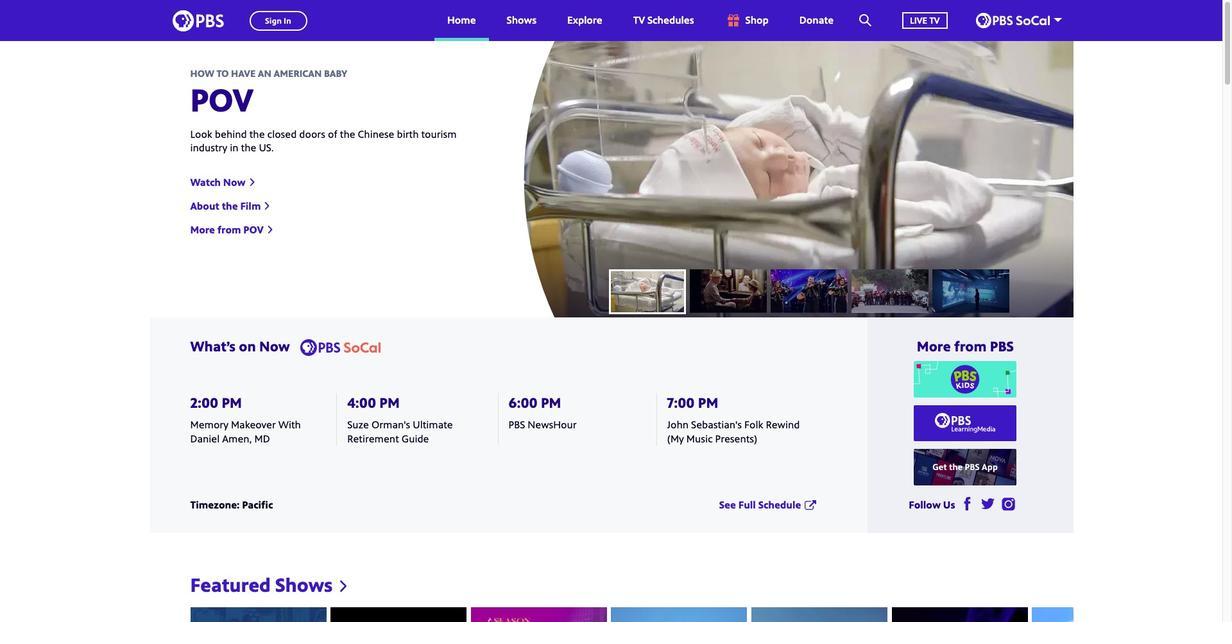 Task type: describe. For each thing, give the bounding box(es) containing it.
what's
[[190, 336, 236, 356]]

pacific
[[242, 498, 273, 512]]

pbs image
[[172, 6, 224, 35]]

featured shows
[[190, 572, 333, 598]]

see full schedule
[[719, 498, 801, 512]]

have
[[231, 67, 256, 80]]

orman's
[[372, 418, 410, 432]]

pbs presents element
[[932, 269, 1009, 313]]

presents)
[[715, 432, 758, 446]]

pm for 4:00 pm
[[380, 393, 400, 412]]

about the film
[[190, 199, 261, 213]]

newshour
[[528, 418, 577, 432]]

from for pov
[[217, 223, 241, 237]]

2:00 pm memory makeover with daniel amen, md
[[190, 393, 301, 446]]

follow pbs on instagram (opens in new window) image
[[1002, 498, 1015, 511]]

7:00 pm john sebastian's folk rewind (my music presents)
[[667, 393, 800, 446]]

0 horizontal spatial pbs socal | kcet image
[[300, 340, 380, 356]]

retirement
[[347, 432, 399, 446]]

folk
[[745, 418, 764, 432]]

daniel
[[190, 432, 220, 446]]

pbs for 6:00 pm pbs newshour
[[509, 418, 525, 432]]

0 horizontal spatial tv
[[633, 13, 645, 27]]

full
[[739, 498, 756, 512]]

doors
[[299, 127, 325, 141]]

more from pov link
[[190, 223, 274, 237]]

tourism
[[421, 127, 457, 141]]

search image
[[860, 14, 872, 26]]

behind
[[215, 127, 247, 141]]

tv schedules
[[633, 13, 694, 27]]

the right in
[[241, 141, 256, 155]]

6:00 pm pbs newshour
[[509, 393, 577, 432]]

see
[[719, 498, 736, 512]]

shows link
[[494, 0, 550, 41]]

1 horizontal spatial now
[[259, 336, 290, 356]]

amen,
[[222, 432, 252, 446]]

explore
[[567, 13, 603, 27]]

more for more from pbs
[[917, 336, 951, 356]]

the left closed
[[250, 127, 265, 141]]

home link
[[435, 0, 489, 41]]

the right of
[[340, 127, 355, 141]]

how to have an american baby pov look behind the closed doors of the chinese birth tourism industry in the us.
[[190, 67, 457, 155]]

tv schedules link
[[620, 0, 707, 41]]

music
[[687, 432, 713, 446]]

rewind
[[766, 418, 800, 432]]

featured shows link
[[190, 572, 347, 598]]

sebastian's
[[691, 418, 742, 432]]

antiques roadshow image
[[190, 608, 326, 623]]

shop
[[746, 13, 769, 27]]

suze
[[347, 418, 369, 432]]

schedule
[[758, 498, 801, 512]]

how to have an american baby link
[[190, 67, 479, 80]]

shop link
[[712, 0, 782, 41]]

pov inside the how to have an american baby pov look behind the closed doors of the chinese birth tourism industry in the us.
[[190, 78, 253, 121]]

watch
[[190, 175, 221, 189]]

us
[[943, 498, 955, 512]]

baby
[[324, 67, 348, 80]]

timezone: pacific
[[190, 498, 273, 512]]

pov link
[[190, 78, 253, 121]]

follow pbs on facebook (opens in new window) image
[[961, 498, 974, 511]]

us.
[[259, 141, 274, 155]]

md
[[255, 432, 270, 446]]

timezone:
[[190, 498, 240, 512]]

follow pbs on twitter (opens in new window) image
[[981, 498, 995, 511]]

4:00 pm suze orman's ultimate retirement guide
[[347, 393, 453, 446]]



Task type: locate. For each thing, give the bounding box(es) containing it.
tv left schedules
[[633, 13, 645, 27]]

see full schedule link
[[719, 498, 817, 513]]

closed
[[267, 127, 297, 141]]

0 vertical spatial pbs socal | kcet image
[[976, 13, 1050, 28]]

pbs inside 6:00 pm pbs newshour
[[509, 418, 525, 432]]

the
[[250, 127, 265, 141], [340, 127, 355, 141], [241, 141, 256, 155], [222, 199, 238, 213]]

of
[[328, 127, 337, 141]]

pm up sebastian's
[[698, 393, 718, 412]]

1 horizontal spatial pbs socal | kcet image
[[976, 13, 1050, 28]]

pm up newshour
[[541, 393, 561, 412]]

explore link
[[555, 0, 615, 41]]

0 vertical spatial pbs
[[990, 336, 1014, 356]]

follow
[[909, 498, 941, 512]]

what's on now
[[190, 336, 290, 356]]

pm for 7:00 pm
[[698, 393, 718, 412]]

pov down the "film"
[[243, 223, 264, 237]]

look behind the closed doors of the chinese birth tourism industry in the us. link
[[190, 127, 479, 155]]

1 vertical spatial pbs
[[509, 418, 525, 432]]

pm inside 6:00 pm pbs newshour
[[541, 393, 561, 412]]

more from pov
[[190, 223, 264, 237]]

tv right the live
[[930, 14, 940, 26]]

christmas with the tabernacle choir image
[[471, 608, 607, 623]]

now
[[223, 175, 246, 189], [259, 336, 290, 356]]

pm inside 7:00 pm john sebastian's folk rewind (my music presents)
[[698, 393, 718, 412]]

1 horizontal spatial shows
[[507, 13, 537, 27]]

featured
[[190, 572, 271, 598]]

0 horizontal spatial shows
[[275, 572, 333, 598]]

la frontera with pati jinich image
[[1032, 608, 1169, 623]]

film
[[240, 199, 261, 213]]

makeover
[[231, 418, 276, 432]]

pbs socal | kcet image
[[976, 13, 1050, 28], [300, 340, 380, 356]]

an
[[258, 67, 271, 80]]

live tv
[[910, 14, 940, 26]]

0 vertical spatial pov image
[[609, 269, 686, 313]]

1 vertical spatial from
[[954, 336, 987, 356]]

0 horizontal spatial more
[[190, 223, 215, 237]]

memory
[[190, 418, 228, 432]]

to
[[217, 67, 229, 80]]

birth
[[397, 127, 419, 141]]

pov up behind
[[190, 78, 253, 121]]

tv
[[633, 13, 645, 27], [930, 14, 940, 26]]

pbs down 6:00
[[509, 418, 525, 432]]

1 pm from the left
[[222, 393, 242, 412]]

nova image
[[892, 608, 1028, 623]]

with
[[278, 418, 301, 432]]

schedules
[[648, 13, 694, 27]]

4 pm from the left
[[698, 393, 718, 412]]

0 vertical spatial shows
[[507, 13, 537, 27]]

pbs learningmedia image
[[935, 414, 996, 434]]

industry
[[190, 141, 227, 155]]

american
[[274, 67, 322, 80]]

pov image
[[609, 269, 686, 313], [331, 608, 467, 623]]

1 horizontal spatial from
[[954, 336, 987, 356]]

2 pm from the left
[[380, 393, 400, 412]]

1 vertical spatial pov image
[[331, 608, 467, 623]]

pm for 2:00 pm
[[222, 393, 242, 412]]

shows
[[507, 13, 537, 27], [275, 572, 333, 598]]

on
[[239, 336, 256, 356]]

1 vertical spatial more
[[917, 336, 951, 356]]

1 horizontal spatial pbs
[[990, 336, 1014, 356]]

chinese
[[358, 127, 394, 141]]

pm right 2:00
[[222, 393, 242, 412]]

1 vertical spatial pov
[[243, 223, 264, 237]]

0 horizontal spatial from
[[217, 223, 241, 237]]

0 horizontal spatial pov image
[[331, 608, 467, 623]]

0 vertical spatial from
[[217, 223, 241, 237]]

now right on
[[259, 336, 290, 356]]

more from pbs
[[917, 336, 1014, 356]]

shows right home
[[507, 13, 537, 27]]

pm
[[222, 393, 242, 412], [380, 393, 400, 412], [541, 393, 561, 412], [698, 393, 718, 412]]

from
[[217, 223, 241, 237], [954, 336, 987, 356]]

follow us
[[909, 498, 955, 512]]

0 vertical spatial more
[[190, 223, 215, 237]]

0 vertical spatial now
[[223, 175, 246, 189]]

frontline element
[[851, 269, 929, 313]]

from up pbs kids image
[[954, 336, 987, 356]]

about the film link
[[190, 199, 271, 213]]

1 horizontal spatial tv
[[930, 14, 940, 26]]

home
[[447, 13, 476, 27]]

more up pbs kids image
[[917, 336, 951, 356]]

from for pbs
[[954, 336, 987, 356]]

2:00
[[190, 393, 218, 412]]

american masters element
[[690, 269, 767, 313]]

live tv link
[[890, 0, 961, 41]]

nature image
[[752, 608, 888, 623]]

look
[[190, 127, 212, 141]]

1 horizontal spatial more
[[917, 336, 951, 356]]

4:00
[[347, 393, 376, 412]]

from down "about the film" link
[[217, 223, 241, 237]]

pm up orman's
[[380, 393, 400, 412]]

more down about
[[190, 223, 215, 237]]

live
[[910, 14, 928, 26]]

pbs for more from pbs
[[990, 336, 1014, 356]]

0 horizontal spatial now
[[223, 175, 246, 189]]

pm for 6:00 pm
[[541, 393, 561, 412]]

watch now
[[190, 175, 246, 189]]

1 vertical spatial now
[[259, 336, 290, 356]]

shows up antiques roadshow image
[[275, 572, 333, 598]]

pbs app image
[[914, 449, 1017, 486]]

pbs newshour image
[[611, 608, 747, 623]]

ultimate
[[413, 418, 453, 432]]

now up "about the film" link
[[223, 175, 246, 189]]

pbs kids image
[[914, 362, 1017, 398]]

(my
[[667, 432, 684, 446]]

pm inside the 4:00 pm suze orman's ultimate retirement guide
[[380, 393, 400, 412]]

pov
[[190, 78, 253, 121], [243, 223, 264, 237]]

3 pm from the left
[[541, 393, 561, 412]]

1 horizontal spatial pov image
[[609, 269, 686, 313]]

1 vertical spatial pbs socal | kcet image
[[300, 340, 380, 356]]

more for more from pov
[[190, 223, 215, 237]]

l.a. co. holiday celebration element
[[771, 269, 848, 313]]

1 vertical spatial shows
[[275, 572, 333, 598]]

about
[[190, 199, 219, 213]]

watch now link
[[190, 175, 256, 189]]

john
[[667, 418, 689, 432]]

donate
[[800, 13, 834, 27]]

more
[[190, 223, 215, 237], [917, 336, 951, 356]]

0 vertical spatial pov
[[190, 78, 253, 121]]

the left the "film"
[[222, 199, 238, 213]]

pbs up pbs kids image
[[990, 336, 1014, 356]]

in
[[230, 141, 239, 155]]

6:00
[[509, 393, 538, 412]]

pm inside 2:00 pm memory makeover with daniel amen, md
[[222, 393, 242, 412]]

guide
[[402, 432, 429, 446]]

7:00
[[667, 393, 695, 412]]

how
[[190, 67, 214, 80]]

donate link
[[787, 0, 847, 41]]

pbs
[[990, 336, 1014, 356], [509, 418, 525, 432]]

0 horizontal spatial pbs
[[509, 418, 525, 432]]



Task type: vqa. For each thing, say whether or not it's contained in the screenshot.
from to the right
yes



